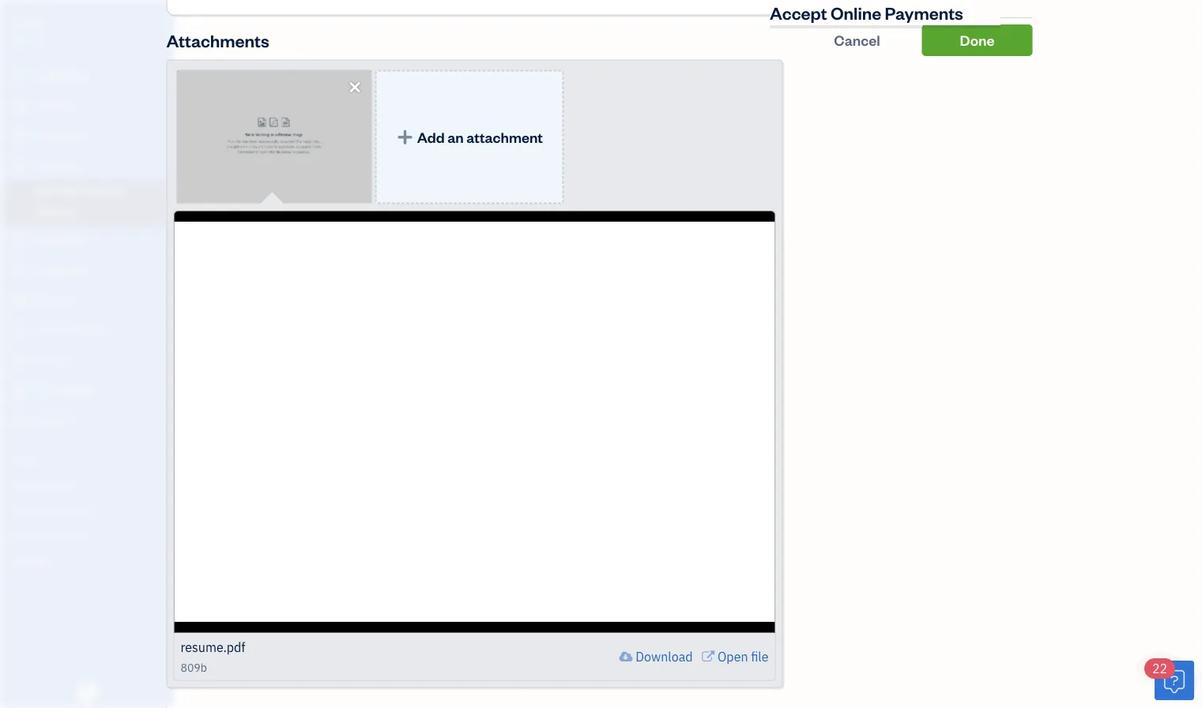 Task type: describe. For each thing, give the bounding box(es) containing it.
dashboard image
[[10, 69, 29, 85]]

open file
[[718, 650, 769, 666]]

apps image
[[12, 454, 169, 466]]

809b
[[181, 661, 207, 676]]

client image
[[10, 99, 29, 115]]

open file link
[[702, 648, 769, 668]]

team members image
[[12, 479, 169, 492]]

bank connections image
[[12, 530, 169, 542]]

download
[[636, 650, 693, 666]]

an
[[447, 128, 464, 147]]

add an attachment button
[[375, 70, 564, 205]]

accept
[[770, 1, 827, 24]]

add
[[417, 128, 445, 147]]

cancel
[[834, 31, 880, 50]]

resume.pdf 809b
[[181, 640, 245, 676]]

estimate image
[[10, 129, 29, 145]]

apple
[[13, 14, 47, 30]]

payment image
[[10, 233, 29, 249]]

lock image
[[825, 0, 833, 2]]

items and services image
[[12, 504, 169, 517]]

expense image
[[10, 263, 29, 279]]

done
[[960, 31, 995, 50]]

owner
[[13, 32, 42, 44]]

22 button
[[1144, 659, 1194, 701]]

done button
[[922, 25, 1033, 57]]

resume.pdf
[[181, 640, 245, 656]]



Task type: vqa. For each thing, say whether or not it's contained in the screenshot.
the Data in Automatically Capture Bills And Receipt Data
no



Task type: locate. For each thing, give the bounding box(es) containing it.
online
[[831, 1, 881, 24]]

chart image
[[10, 383, 29, 399]]

clouddownload image
[[619, 648, 633, 668]]

plus image
[[396, 129, 414, 146]]

money image
[[10, 353, 29, 369]]

delete attachment image
[[347, 78, 363, 97]]

settings image
[[12, 555, 169, 567]]

file
[[751, 650, 769, 666]]

resume.pdf image
[[174, 222, 775, 623]]

report image
[[10, 413, 29, 429]]

attachment
[[467, 128, 543, 147]]

resource center badge image
[[1155, 662, 1194, 701]]

attachments
[[166, 30, 269, 52]]

freshbooks image
[[74, 684, 100, 703]]

apple owner
[[13, 14, 47, 44]]

open
[[718, 650, 748, 666]]

project image
[[10, 293, 29, 309]]

externallink image
[[702, 648, 715, 668]]

accept online payments
[[770, 1, 963, 24]]

cancel button
[[802, 25, 912, 57]]

main element
[[0, 0, 213, 709]]

add an attachment
[[417, 128, 543, 147]]

22
[[1152, 661, 1168, 678]]

payments
[[885, 1, 963, 24]]

invoice image
[[10, 159, 29, 175]]

timer image
[[10, 323, 29, 339]]

download link
[[619, 648, 693, 668]]



